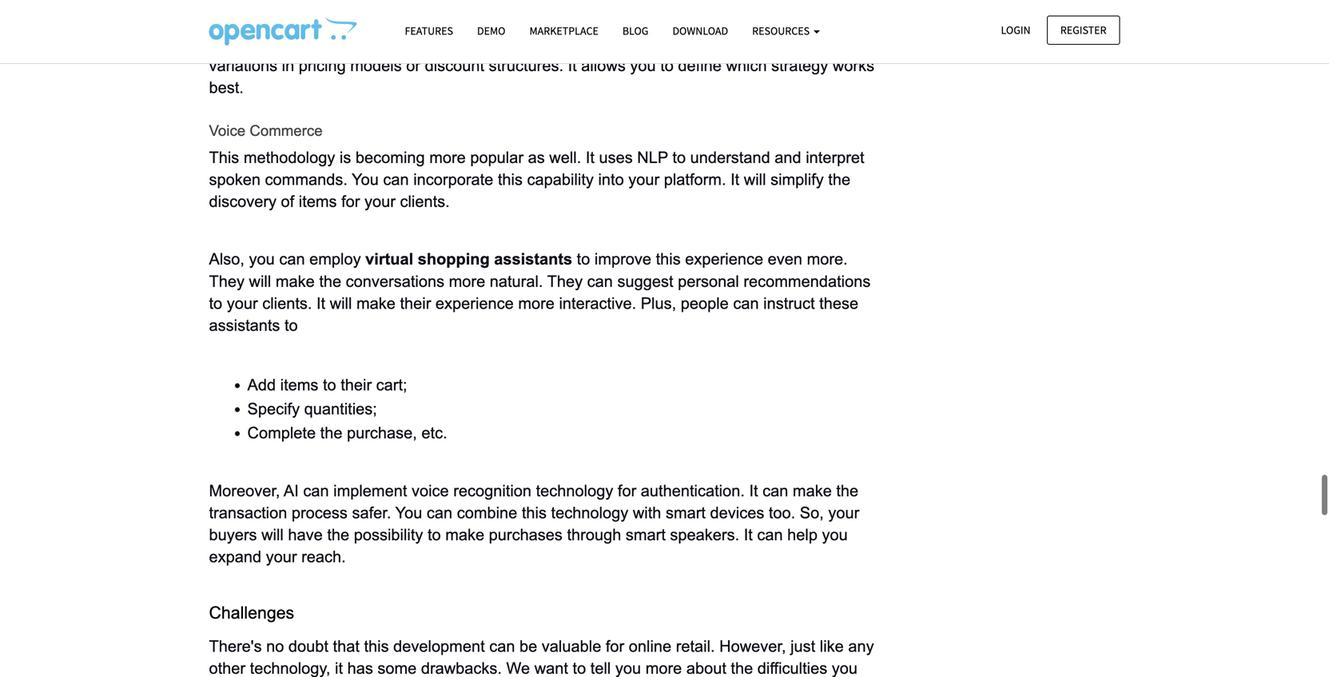 Task type: locate. For each thing, give the bounding box(es) containing it.
features link
[[393, 17, 465, 45]]

your down becoming
[[365, 193, 396, 210]]

their up quantities;
[[341, 376, 372, 394]]

0 horizontal spatial assistants
[[209, 317, 280, 334]]

some
[[378, 660, 417, 677]]

2 vertical spatial you
[[395, 504, 422, 522]]

we
[[507, 660, 530, 677]]

0 horizontal spatial their
[[341, 376, 372, 394]]

the
[[829, 171, 851, 188], [319, 272, 341, 290], [320, 424, 343, 442], [837, 482, 859, 500], [327, 526, 350, 544], [731, 660, 753, 677]]

0 horizontal spatial clients.
[[262, 295, 312, 312]]

clients.
[[400, 193, 450, 210], [262, 295, 312, 312]]

smart right through
[[626, 526, 666, 544]]

it left has
[[335, 660, 343, 677]]

0 horizontal spatial with
[[633, 504, 662, 522]]

0 vertical spatial be
[[540, 35, 558, 52]]

1 horizontal spatial you
[[395, 504, 422, 522]]

have
[[288, 526, 323, 544]]

it up "devices" at right
[[750, 482, 758, 500]]

it inside "the a/b testing we mentioned before can also be helpful. you can use it to experiment with variations in pricing models or discount structures. it allows you to define which strategy works best."
[[568, 57, 577, 74]]

can up process
[[303, 482, 329, 500]]

this inside there's no doubt that this development can be valuable for online retail. however, just like any other technology, it has some drawbacks. we want to tell you more about the difficulties yo
[[364, 638, 389, 655]]

it down helpful.
[[568, 57, 577, 74]]

popular
[[470, 149, 524, 166]]

and
[[775, 149, 802, 166]]

they
[[209, 272, 245, 290], [547, 272, 583, 290]]

you up "allows"
[[618, 35, 645, 52]]

interpret
[[806, 149, 865, 166]]

you inside moreover, ai can implement voice recognition technology for authentication. it can make the transaction process safer. you can combine this technology with smart devices too. so, your buyers will have the possibility to make purchases through smart speakers. it can help you expand your reach.
[[395, 504, 422, 522]]

1 vertical spatial you
[[352, 171, 379, 188]]

complete
[[247, 424, 316, 442]]

virtual
[[366, 250, 414, 268]]

0 horizontal spatial they
[[209, 272, 245, 290]]

you inside "the a/b testing we mentioned before can also be helpful. you can use it to experiment with variations in pricing models or discount structures. it allows you to define which strategy works best."
[[618, 35, 645, 52]]

expand
[[209, 548, 262, 566]]

1 horizontal spatial it
[[710, 35, 718, 52]]

resources
[[752, 24, 812, 38]]

will inside moreover, ai can implement voice recognition technology for authentication. it can make the transaction process safer. you can combine this technology with smart devices too. so, your buyers will have the possibility to make purchases through smart speakers. it can help you expand your reach.
[[262, 526, 284, 544]]

with up works
[[823, 35, 852, 52]]

people
[[681, 295, 729, 312]]

make down 'employ'
[[276, 272, 315, 290]]

1 horizontal spatial clients.
[[400, 193, 450, 210]]

also, you can employ virtual shopping assistants
[[209, 250, 573, 268]]

can down becoming
[[383, 171, 409, 188]]

more down shopping
[[449, 272, 485, 290]]

no
[[266, 638, 284, 655]]

1 vertical spatial their
[[341, 376, 372, 394]]

discount
[[425, 57, 485, 74]]

clients. down incorporate
[[400, 193, 450, 210]]

1 vertical spatial experience
[[436, 295, 514, 312]]

0 vertical spatial technology
[[536, 482, 614, 500]]

their down "conversations"
[[400, 295, 431, 312]]

can inside this methodology is becoming more popular as well. it uses nlp to understand and interpret spoken commands. you can incorporate this capability into your platform. it will simplify the discovery of items for your clients.
[[383, 171, 409, 188]]

smart down authentication.
[[666, 504, 706, 522]]

1 horizontal spatial with
[[823, 35, 852, 52]]

1 vertical spatial clients.
[[262, 295, 312, 312]]

for down is
[[341, 193, 360, 210]]

it down 'employ'
[[317, 295, 326, 312]]

models
[[350, 57, 402, 74]]

understand
[[691, 149, 771, 166]]

clients. down 'employ'
[[262, 295, 312, 312]]

can up we
[[489, 638, 515, 655]]

your down also,
[[227, 295, 258, 312]]

to
[[722, 35, 735, 52], [661, 57, 674, 74], [673, 149, 686, 166], [577, 250, 590, 268], [209, 295, 222, 312], [285, 317, 298, 334], [323, 376, 336, 394], [428, 526, 441, 544], [573, 660, 586, 677]]

recommendations
[[744, 272, 871, 290]]

this inside moreover, ai can implement voice recognition technology for authentication. it can make the transaction process safer. you can combine this technology with smart devices too. so, your buyers will have the possibility to make purchases through smart speakers. it can help you expand your reach.
[[522, 504, 547, 522]]

0 vertical spatial with
[[823, 35, 852, 52]]

assistants up add
[[209, 317, 280, 334]]

you right the tell
[[616, 660, 641, 677]]

it inside to improve this experience even more. they will make the conversations more natural. they can suggest personal recommendations to your clients. it will make their experience more interactive. plus, people can instruct these assistants to
[[317, 295, 326, 312]]

the inside this methodology is becoming more popular as well. it uses nlp to understand and interpret spoken commands. you can incorporate this capability into your platform. it will simplify the discovery of items for your clients.
[[829, 171, 851, 188]]

you up possibility
[[395, 504, 422, 522]]

experience up personal
[[685, 250, 764, 268]]

clients. inside this methodology is becoming more popular as well. it uses nlp to understand and interpret spoken commands. you can incorporate this capability into your platform. it will simplify the discovery of items for your clients.
[[400, 193, 450, 210]]

0 vertical spatial smart
[[666, 504, 706, 522]]

through
[[567, 526, 621, 544]]

with inside "the a/b testing we mentioned before can also be helpful. you can use it to experiment with variations in pricing models or discount structures. it allows you to define which strategy works best."
[[823, 35, 852, 52]]

they up interactive.
[[547, 272, 583, 290]]

0 horizontal spatial be
[[520, 638, 537, 655]]

as
[[528, 149, 545, 166]]

2 they from the left
[[547, 272, 583, 290]]

you down the blog link
[[630, 57, 656, 74]]

you
[[630, 57, 656, 74], [249, 250, 275, 268], [822, 526, 848, 544], [616, 660, 641, 677]]

1 vertical spatial for
[[618, 482, 637, 500]]

you down becoming
[[352, 171, 379, 188]]

that
[[333, 638, 360, 655]]

items inside add items to their cart; specify quantities; complete the purchase, etc.
[[280, 376, 319, 394]]

to inside this methodology is becoming more popular as well. it uses nlp to understand and interpret spoken commands. you can incorporate this capability into your platform. it will simplify the discovery of items for your clients.
[[673, 149, 686, 166]]

difficulties
[[758, 660, 828, 677]]

0 vertical spatial items
[[299, 193, 337, 210]]

before
[[426, 35, 471, 52]]

items
[[299, 193, 337, 210], [280, 376, 319, 394]]

blog
[[623, 24, 649, 38]]

shopping
[[418, 250, 490, 268]]

recognition
[[453, 482, 532, 500]]

1 vertical spatial assistants
[[209, 317, 280, 334]]

the inside to improve this experience even more. they will make the conversations more natural. they can suggest personal recommendations to your clients. it will make their experience more interactive. plus, people can instruct these assistants to
[[319, 272, 341, 290]]

their inside to improve this experience even more. they will make the conversations more natural. they can suggest personal recommendations to your clients. it will make their experience more interactive. plus, people can instruct these assistants to
[[400, 295, 431, 312]]

1 horizontal spatial be
[[540, 35, 558, 52]]

too.
[[769, 504, 796, 522]]

0 horizontal spatial you
[[352, 171, 379, 188]]

be inside "the a/b testing we mentioned before can also be helpful. you can use it to experiment with variations in pricing models or discount structures. it allows you to define which strategy works best."
[[540, 35, 558, 52]]

transaction
[[209, 504, 287, 522]]

your inside to improve this experience even more. they will make the conversations more natural. they can suggest personal recommendations to your clients. it will make their experience more interactive. plus, people can instruct these assistants to
[[227, 295, 258, 312]]

you
[[618, 35, 645, 52], [352, 171, 379, 188], [395, 504, 422, 522]]

integrating artificial intelligence in e-commerce operations image
[[209, 17, 357, 46]]

1 vertical spatial be
[[520, 638, 537, 655]]

be up we
[[520, 638, 537, 655]]

0 vertical spatial you
[[618, 35, 645, 52]]

0 vertical spatial their
[[400, 295, 431, 312]]

more up incorporate
[[430, 149, 466, 166]]

this inside to improve this experience even more. they will make the conversations more natural. they can suggest personal recommendations to your clients. it will make their experience more interactive. plus, people can instruct these assistants to
[[656, 250, 681, 268]]

0 vertical spatial it
[[710, 35, 718, 52]]

which
[[726, 57, 767, 74]]

process
[[292, 504, 348, 522]]

1 vertical spatial items
[[280, 376, 319, 394]]

can left also
[[476, 35, 502, 52]]

1 horizontal spatial experience
[[685, 250, 764, 268]]

2 vertical spatial for
[[606, 638, 625, 655]]

0 horizontal spatial it
[[335, 660, 343, 677]]

this up has
[[364, 638, 389, 655]]

other
[[209, 660, 246, 677]]

items up specify
[[280, 376, 319, 394]]

suggest
[[618, 272, 674, 290]]

marketplace
[[530, 24, 599, 38]]

more down online at the bottom of the page
[[646, 660, 682, 677]]

more.
[[807, 250, 848, 268]]

doubt
[[289, 638, 329, 655]]

can right people
[[733, 295, 759, 312]]

valuable
[[542, 638, 602, 655]]

voice
[[412, 482, 449, 500]]

their inside add items to their cart; specify quantities; complete the purchase, etc.
[[341, 376, 372, 394]]

0 vertical spatial for
[[341, 193, 360, 210]]

it right use
[[710, 35, 718, 52]]

items down commands.
[[299, 193, 337, 210]]

0 horizontal spatial experience
[[436, 295, 514, 312]]

conversations
[[346, 272, 445, 290]]

this down popular
[[498, 171, 523, 188]]

for inside moreover, ai can implement voice recognition technology for authentication. it can make the transaction process safer. you can combine this technology with smart devices too. so, your buyers will have the possibility to make purchases through smart speakers. it can help you expand your reach.
[[618, 482, 637, 500]]

the inside there's no doubt that this development can be valuable for online retail. however, just like any other technology, it has some drawbacks. we want to tell you more about the difficulties yo
[[731, 660, 753, 677]]

1 vertical spatial with
[[633, 504, 662, 522]]

more inside this methodology is becoming more popular as well. it uses nlp to understand and interpret spoken commands. you can incorporate this capability into your platform. it will simplify the discovery of items for your clients.
[[430, 149, 466, 166]]

methodology
[[244, 149, 335, 166]]

to inside moreover, ai can implement voice recognition technology for authentication. it can make the transaction process safer. you can combine this technology with smart devices too. so, your buyers will have the possibility to make purchases through smart speakers. it can help you expand your reach.
[[428, 526, 441, 544]]

help
[[788, 526, 818, 544]]

experience down "natural." in the top of the page
[[436, 295, 514, 312]]

instruct
[[764, 295, 815, 312]]

your
[[629, 171, 660, 188], [365, 193, 396, 210], [227, 295, 258, 312], [829, 504, 860, 522], [266, 548, 297, 566]]

testing
[[270, 35, 318, 52]]

they down also,
[[209, 272, 245, 290]]

reach.
[[302, 548, 346, 566]]

1 vertical spatial smart
[[626, 526, 666, 544]]

2 horizontal spatial you
[[618, 35, 645, 52]]

uses
[[599, 149, 633, 166]]

be inside there's no doubt that this development can be valuable for online retail. however, just like any other technology, it has some drawbacks. we want to tell you more about the difficulties yo
[[520, 638, 537, 655]]

make up "so,"
[[793, 482, 832, 500]]

for up through
[[618, 482, 637, 500]]

tell
[[591, 660, 611, 677]]

platform.
[[664, 171, 726, 188]]

0 vertical spatial clients.
[[400, 193, 450, 210]]

safer.
[[352, 504, 391, 522]]

online
[[629, 638, 672, 655]]

make down "conversations"
[[357, 295, 396, 312]]

0 vertical spatial experience
[[685, 250, 764, 268]]

1 horizontal spatial their
[[400, 295, 431, 312]]

ai
[[284, 482, 299, 500]]

register link
[[1047, 16, 1121, 45]]

1 vertical spatial it
[[335, 660, 343, 677]]

it down understand
[[731, 171, 740, 188]]

for up the tell
[[606, 638, 625, 655]]

your right "so,"
[[829, 504, 860, 522]]

1 horizontal spatial they
[[547, 272, 583, 290]]

be right also
[[540, 35, 558, 52]]

can inside there's no doubt that this development can be valuable for online retail. however, just like any other technology, it has some drawbacks. we want to tell you more about the difficulties yo
[[489, 638, 515, 655]]

smart
[[666, 504, 706, 522], [626, 526, 666, 544]]

well.
[[549, 149, 581, 166]]

this up suggest
[[656, 250, 681, 268]]

this up purchases
[[522, 504, 547, 522]]

your down have
[[266, 548, 297, 566]]

in
[[282, 57, 294, 74]]

you down "so,"
[[822, 526, 848, 544]]

1 horizontal spatial assistants
[[494, 250, 573, 268]]

the inside add items to their cart; specify quantities; complete the purchase, etc.
[[320, 424, 343, 442]]

resources link
[[740, 17, 832, 45]]

however,
[[720, 638, 786, 655]]

with down authentication.
[[633, 504, 662, 522]]

assistants up "natural." in the top of the page
[[494, 250, 573, 268]]

it inside "the a/b testing we mentioned before can also be helpful. you can use it to experiment with variations in pricing models or discount structures. it allows you to define which strategy works best."
[[710, 35, 718, 52]]

is
[[340, 149, 351, 166]]

or
[[406, 57, 421, 74]]

combine
[[457, 504, 518, 522]]

their
[[400, 295, 431, 312], [341, 376, 372, 394]]



Task type: describe. For each thing, give the bounding box(es) containing it.
employ
[[310, 250, 361, 268]]

for inside this methodology is becoming more popular as well. it uses nlp to understand and interpret spoken commands. you can incorporate this capability into your platform. it will simplify the discovery of items for your clients.
[[341, 193, 360, 210]]

can right blog
[[649, 35, 675, 52]]

retail.
[[676, 638, 715, 655]]

moreover, ai can implement voice recognition technology for authentication. it can make the transaction process safer. you can combine this technology with smart devices too. so, your buyers will have the possibility to make purchases through smart speakers. it can help you expand your reach.
[[209, 482, 864, 566]]

login link
[[988, 16, 1045, 45]]

demo link
[[465, 17, 518, 45]]

to inside there's no doubt that this development can be valuable for online retail. however, just like any other technology, it has some drawbacks. we want to tell you more about the difficulties yo
[[573, 660, 586, 677]]

can left 'employ'
[[279, 250, 305, 268]]

items inside this methodology is becoming more popular as well. it uses nlp to understand and interpret spoken commands. you can incorporate this capability into your platform. it will simplify the discovery of items for your clients.
[[299, 193, 337, 210]]

can down too.
[[757, 526, 783, 544]]

into
[[598, 171, 624, 188]]

interactive.
[[559, 295, 637, 312]]

allows
[[581, 57, 626, 74]]

use
[[679, 35, 705, 52]]

of
[[281, 193, 294, 210]]

add items to their cart; specify quantities; complete the purchase, etc.
[[247, 376, 447, 442]]

authentication.
[[641, 482, 745, 500]]

commands.
[[265, 171, 348, 188]]

moreover,
[[209, 482, 280, 500]]

more inside there's no doubt that this development can be valuable for online retail. however, just like any other technology, it has some drawbacks. we want to tell you more about the difficulties yo
[[646, 660, 682, 677]]

add
[[247, 376, 276, 394]]

you inside there's no doubt that this development can be valuable for online retail. however, just like any other technology, it has some drawbacks. we want to tell you more about the difficulties yo
[[616, 660, 641, 677]]

you inside this methodology is becoming more popular as well. it uses nlp to understand and interpret spoken commands. you can incorporate this capability into your platform. it will simplify the discovery of items for your clients.
[[352, 171, 379, 188]]

also,
[[209, 250, 245, 268]]

these
[[820, 295, 859, 312]]

possibility
[[354, 526, 423, 544]]

natural.
[[490, 272, 543, 290]]

nlp
[[637, 149, 668, 166]]

make down combine
[[445, 526, 485, 544]]

the
[[209, 35, 237, 52]]

login
[[1001, 23, 1031, 37]]

capability
[[527, 171, 594, 188]]

you right also,
[[249, 250, 275, 268]]

marketplace link
[[518, 17, 611, 45]]

features
[[405, 24, 453, 38]]

download
[[673, 24, 729, 38]]

purchase,
[[347, 424, 417, 442]]

best.
[[209, 79, 244, 96]]

becoming
[[356, 149, 425, 166]]

plus,
[[641, 295, 677, 312]]

for inside there's no doubt that this development can be valuable for online retail. however, just like any other technology, it has some drawbacks. we want to tell you more about the difficulties yo
[[606, 638, 625, 655]]

this inside this methodology is becoming more popular as well. it uses nlp to understand and interpret spoken commands. you can incorporate this capability into your platform. it will simplify the discovery of items for your clients.
[[498, 171, 523, 188]]

strategy
[[772, 57, 829, 74]]

also
[[506, 35, 535, 52]]

more down "natural." in the top of the page
[[518, 295, 555, 312]]

devices
[[710, 504, 765, 522]]

pricing
[[299, 57, 346, 74]]

we
[[322, 35, 342, 52]]

personal
[[678, 272, 739, 290]]

cart;
[[376, 376, 407, 394]]

just
[[791, 638, 816, 655]]

implement
[[334, 482, 407, 500]]

a/b
[[240, 35, 266, 52]]

incorporate
[[414, 171, 494, 188]]

speakers.
[[670, 526, 740, 544]]

any
[[849, 638, 874, 655]]

download link
[[661, 17, 740, 45]]

it inside there's no doubt that this development can be valuable for online retail. however, just like any other technology, it has some drawbacks. we want to tell you more about the difficulties yo
[[335, 660, 343, 677]]

even
[[768, 250, 803, 268]]

can up too.
[[763, 482, 789, 500]]

clients. inside to improve this experience even more. they will make the conversations more natural. they can suggest personal recommendations to your clients. it will make their experience more interactive. plus, people can instruct these assistants to
[[262, 295, 312, 312]]

you inside "the a/b testing we mentioned before can also be helpful. you can use it to experiment with variations in pricing models or discount structures. it allows you to define which strategy works best."
[[630, 57, 656, 74]]

0 vertical spatial assistants
[[494, 250, 573, 268]]

with inside moreover, ai can implement voice recognition technology for authentication. it can make the transaction process safer. you can combine this technology with smart devices too. so, your buyers will have the possibility to make purchases through smart speakers. it can help you expand your reach.
[[633, 504, 662, 522]]

this methodology is becoming more popular as well. it uses nlp to understand and interpret spoken commands. you can incorporate this capability into your platform. it will simplify the discovery of items for your clients.
[[209, 149, 869, 210]]

like
[[820, 638, 844, 655]]

buyers
[[209, 526, 257, 544]]

has
[[347, 660, 373, 677]]

improve
[[595, 250, 652, 268]]

it right well.
[[586, 149, 595, 166]]

define
[[678, 57, 722, 74]]

works
[[833, 57, 875, 74]]

can down voice
[[427, 504, 453, 522]]

assistants inside to improve this experience even more. they will make the conversations more natural. they can suggest personal recommendations to your clients. it will make their experience more interactive. plus, people can instruct these assistants to
[[209, 317, 280, 334]]

demo
[[477, 24, 506, 38]]

helpful.
[[562, 35, 614, 52]]

can up interactive.
[[587, 272, 613, 290]]

variations
[[209, 57, 278, 74]]

voice
[[209, 122, 246, 139]]

you inside moreover, ai can implement voice recognition technology for authentication. it can make the transaction process safer. you can combine this technology with smart devices too. so, your buyers will have the possibility to make purchases through smart speakers. it can help you expand your reach.
[[822, 526, 848, 544]]

it down "devices" at right
[[744, 526, 753, 544]]

1 they from the left
[[209, 272, 245, 290]]

will inside this methodology is becoming more popular as well. it uses nlp to understand and interpret spoken commands. you can incorporate this capability into your platform. it will simplify the discovery of items for your clients.
[[744, 171, 766, 188]]

to inside add items to their cart; specify quantities; complete the purchase, etc.
[[323, 376, 336, 394]]

1 vertical spatial technology
[[551, 504, 629, 522]]

want
[[535, 660, 568, 677]]

technology,
[[250, 660, 331, 677]]

your down nlp
[[629, 171, 660, 188]]

about
[[687, 660, 727, 677]]

register
[[1061, 23, 1107, 37]]

this
[[209, 149, 239, 166]]

specify
[[247, 400, 300, 418]]

mentioned
[[347, 35, 422, 52]]

challenges
[[209, 603, 294, 623]]



Task type: vqa. For each thing, say whether or not it's contained in the screenshot.
the 7
no



